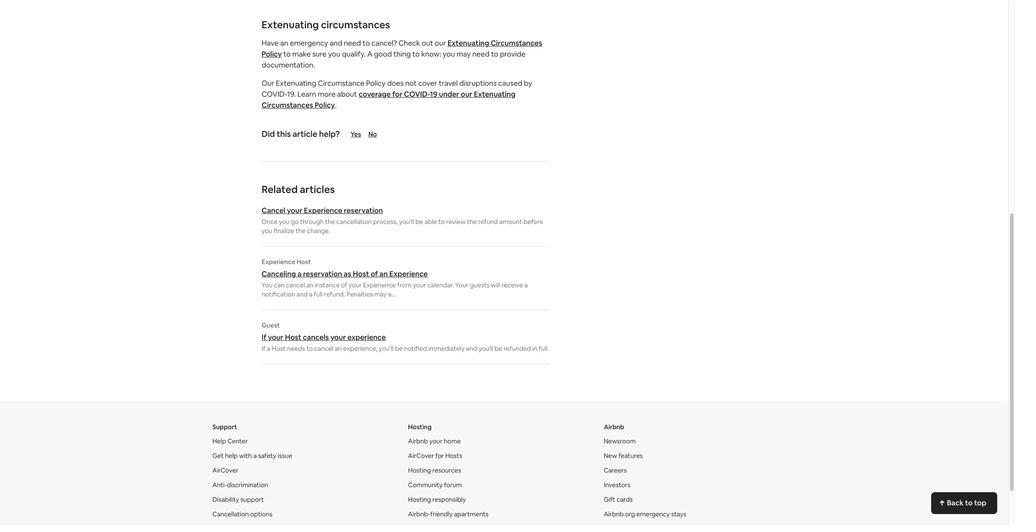 Task type: vqa. For each thing, say whether or not it's contained in the screenshot.


Task type: locate. For each thing, give the bounding box(es) containing it.
reservation up cancellation
[[344, 206, 383, 215]]

0 vertical spatial cancel
[[286, 281, 305, 289]]

extenuating down "caused"
[[474, 89, 516, 99]]

1 horizontal spatial aircover
[[408, 452, 434, 460]]

features
[[619, 452, 643, 460]]

hosting responsibly
[[408, 495, 466, 504]]

process,
[[373, 218, 398, 226]]

hosting for hosting resources
[[408, 466, 431, 474]]

0 horizontal spatial airbnb
[[408, 437, 428, 445]]

disability support link
[[213, 495, 264, 504]]

1 horizontal spatial policy
[[315, 100, 335, 110]]

experience up 'through'
[[304, 206, 343, 215]]

0 horizontal spatial you'll
[[379, 344, 394, 353]]

2 horizontal spatial and
[[466, 344, 477, 353]]

0 vertical spatial may
[[457, 49, 471, 59]]

our down disruptions
[[461, 89, 473, 99]]

your right cancels
[[331, 333, 346, 342]]

0 horizontal spatial of
[[341, 281, 348, 289]]

covid- down our at the top of page
[[262, 89, 287, 99]]

if your host cancels your experience element
[[262, 321, 550, 353]]

in
[[533, 344, 538, 353]]

a right canceling
[[298, 269, 302, 279]]

support
[[241, 495, 264, 504]]

aircover up anti-
[[213, 466, 239, 474]]

need inside to make sure you qualify. a good thing to know: you may need to provide documentation.
[[473, 49, 490, 59]]

policy inside coverage for covid-19 under our extenuating circumstances policy
[[315, 100, 335, 110]]

center
[[228, 437, 248, 445]]

related articles
[[262, 183, 335, 196]]

1 horizontal spatial may
[[457, 49, 471, 59]]

aircover for the aircover link
[[213, 466, 239, 474]]

you'll down if your host cancels your experience link
[[379, 344, 394, 353]]

circumstances up provide
[[491, 38, 543, 48]]

an inside 'guest if your host cancels your experience if a host needs to cancel an experience, you'll be notified immediately and you'll be refunded in full.'
[[335, 344, 342, 353]]

yes button
[[351, 130, 361, 138]]

0 vertical spatial airbnb
[[604, 423, 625, 431]]

0 vertical spatial if
[[262, 333, 267, 342]]

anti-discrimination
[[213, 481, 268, 489]]

0 horizontal spatial policy
[[262, 49, 282, 59]]

canceling a reservation as host of an experience element
[[262, 258, 550, 299]]

3 hosting from the top
[[408, 495, 431, 504]]

no
[[369, 130, 377, 138]]

the right the review
[[467, 218, 477, 226]]

be
[[416, 218, 424, 226], [395, 344, 403, 353], [495, 344, 503, 353]]

experience
[[348, 333, 386, 342]]

0 vertical spatial our
[[435, 38, 446, 48]]

for left hosts
[[436, 452, 444, 460]]

0 vertical spatial policy
[[262, 49, 282, 59]]

for inside coverage for covid-19 under our extenuating circumstances policy
[[393, 89, 403, 99]]

emergency left stays
[[637, 510, 670, 518]]

1 vertical spatial circumstances
[[262, 100, 313, 110]]

2 vertical spatial hosting
[[408, 495, 431, 504]]

community forum link
[[408, 481, 462, 489]]

experience,
[[344, 344, 378, 353]]

may right know:
[[457, 49, 471, 59]]

0 horizontal spatial may
[[375, 290, 387, 298]]

0 horizontal spatial need
[[344, 38, 361, 48]]

for down "does"
[[393, 89, 403, 99]]

circumstance
[[318, 78, 365, 88]]

article
[[293, 129, 318, 139]]

0 horizontal spatial the
[[296, 227, 306, 235]]

cancel right "can"
[[286, 281, 305, 289]]

0 vertical spatial and
[[330, 38, 343, 48]]

1 covid- from the left
[[262, 89, 287, 99]]

0 horizontal spatial and
[[297, 290, 308, 298]]

2 vertical spatial and
[[466, 344, 477, 353]]

to make sure you qualify. a good thing to know: you may need to provide documentation.
[[262, 49, 526, 70]]

airbnb-friendly apartments link
[[408, 510, 489, 518]]

airbnb your home
[[408, 437, 461, 445]]

1 vertical spatial policy
[[366, 78, 386, 88]]

your up go
[[287, 206, 303, 215]]

for
[[393, 89, 403, 99], [436, 452, 444, 460]]

finalize
[[274, 227, 294, 235]]

for for aircover
[[436, 452, 444, 460]]

experience up from
[[390, 269, 428, 279]]

aircover
[[408, 452, 434, 460], [213, 466, 239, 474]]

1 horizontal spatial be
[[416, 218, 424, 226]]

instance
[[315, 281, 340, 289]]

related
[[262, 183, 298, 196]]

change.
[[307, 227, 330, 235]]

1 vertical spatial our
[[461, 89, 473, 99]]

issue
[[278, 452, 293, 460]]

disability support
[[213, 495, 264, 504]]

extenuating circumstances
[[262, 18, 390, 31]]

extenuating
[[262, 18, 319, 31], [448, 38, 490, 48], [276, 78, 317, 88], [474, 89, 516, 99]]

0 vertical spatial of
[[371, 269, 378, 279]]

0 horizontal spatial for
[[393, 89, 403, 99]]

host down the change.
[[297, 258, 311, 266]]

policy down more
[[315, 100, 335, 110]]

circumstances
[[491, 38, 543, 48], [262, 100, 313, 110]]

0 horizontal spatial aircover
[[213, 466, 239, 474]]

0 vertical spatial reservation
[[344, 206, 383, 215]]

1 vertical spatial of
[[341, 281, 348, 289]]

policy down have
[[262, 49, 282, 59]]

new features link
[[604, 452, 643, 460]]

1 vertical spatial may
[[375, 290, 387, 298]]

extenuating right out
[[448, 38, 490, 48]]

1 horizontal spatial for
[[436, 452, 444, 460]]

hosting up community
[[408, 466, 431, 474]]

covid- down not
[[404, 89, 430, 99]]

2 horizontal spatial the
[[467, 218, 477, 226]]

need up disruptions
[[473, 49, 490, 59]]

to right the able
[[439, 218, 445, 226]]

notified
[[404, 344, 427, 353]]

19
[[430, 89, 438, 99]]

reservation up instance
[[303, 269, 342, 279]]

cancel down cancels
[[315, 344, 334, 353]]

the up the change.
[[325, 218, 335, 226]]

home
[[444, 437, 461, 445]]

and up qualify.
[[330, 38, 343, 48]]

help
[[225, 452, 238, 460]]

of up the penalties
[[371, 269, 378, 279]]

hosting resources
[[408, 466, 462, 474]]

you'll left refunded
[[479, 344, 494, 353]]

your
[[287, 206, 303, 215], [349, 281, 362, 289], [413, 281, 426, 289], [268, 333, 284, 342], [331, 333, 346, 342], [430, 437, 443, 445]]

more
[[318, 89, 336, 99]]

1 horizontal spatial of
[[371, 269, 378, 279]]

review
[[447, 218, 466, 226]]

0 horizontal spatial cancel
[[286, 281, 305, 289]]

you
[[328, 49, 341, 59], [443, 49, 455, 59], [279, 218, 290, 226], [262, 227, 273, 235]]

disability
[[213, 495, 239, 504]]

be down if your host cancels your experience link
[[395, 344, 403, 353]]

0 vertical spatial hosting
[[408, 423, 432, 431]]

circumstances down 19.
[[262, 100, 313, 110]]

1 if from the top
[[262, 333, 267, 342]]

good
[[374, 49, 392, 59]]

0 horizontal spatial circumstances
[[262, 100, 313, 110]]

need
[[344, 38, 361, 48], [473, 49, 490, 59]]

a right receive
[[525, 281, 528, 289]]

1 horizontal spatial our
[[461, 89, 473, 99]]

be left the able
[[416, 218, 424, 226]]

0 horizontal spatial our
[[435, 38, 446, 48]]

0 horizontal spatial reservation
[[303, 269, 342, 279]]

0 horizontal spatial emergency
[[290, 38, 328, 48]]

reservation inside experience host canceling a reservation as host of an experience you can cancel an instance of your experience from your calendar. your guests will receive a notification and a full refund. penalties may a…
[[303, 269, 342, 279]]

our right out
[[435, 38, 446, 48]]

extenuating inside coverage for covid-19 under our extenuating circumstances policy
[[474, 89, 516, 99]]

cancel for reservation
[[286, 281, 305, 289]]

circumstances inside "extenuating circumstances policy"
[[491, 38, 543, 48]]

coverage for covid-19 under our extenuating circumstances policy link
[[262, 89, 516, 110]]

0 vertical spatial aircover
[[408, 452, 434, 460]]

2 vertical spatial policy
[[315, 100, 335, 110]]

cancellation options link
[[213, 510, 273, 518]]

2 covid- from the left
[[404, 89, 430, 99]]

hosting up airbnb-
[[408, 495, 431, 504]]

extenuating up 19.
[[276, 78, 317, 88]]

your right from
[[413, 281, 426, 289]]

circumstances inside coverage for covid-19 under our extenuating circumstances policy
[[262, 100, 313, 110]]

you right know:
[[443, 49, 455, 59]]

the down go
[[296, 227, 306, 235]]

1 hosting from the top
[[408, 423, 432, 431]]

your inside cancel your experience reservation once you go through the cancellation process, you'll be able to review the refund amount before you finalize the change.
[[287, 206, 303, 215]]

0 horizontal spatial be
[[395, 344, 403, 353]]

extenuating circumstances policy
[[262, 38, 543, 59]]

host
[[297, 258, 311, 266], [353, 269, 369, 279], [285, 333, 302, 342], [272, 344, 286, 353]]

hosting responsibly link
[[408, 495, 466, 504]]

1 vertical spatial emergency
[[637, 510, 670, 518]]

and right immediately
[[466, 344, 477, 353]]

1 vertical spatial if
[[262, 344, 266, 353]]

newsroom link
[[604, 437, 636, 445]]

1 horizontal spatial cancel
[[315, 344, 334, 353]]

1 horizontal spatial airbnb
[[604, 423, 625, 431]]

to inside button
[[966, 498, 974, 508]]

1 vertical spatial and
[[297, 290, 308, 298]]

policy
[[262, 49, 282, 59], [366, 78, 386, 88], [315, 100, 335, 110]]

1 vertical spatial cancel
[[315, 344, 334, 353]]

1 vertical spatial aircover
[[213, 466, 239, 474]]

experience inside cancel your experience reservation once you go through the cancellation process, you'll be able to review the refund amount before you finalize the change.
[[304, 206, 343, 215]]

be inside cancel your experience reservation once you go through the cancellation process, you'll be able to review the refund amount before you finalize the change.
[[416, 218, 424, 226]]

for for coverage
[[393, 89, 403, 99]]

2 horizontal spatial policy
[[366, 78, 386, 88]]

be left refunded
[[495, 344, 503, 353]]

covid-
[[262, 89, 287, 99], [404, 89, 430, 99]]

aircover down airbnb your home
[[408, 452, 434, 460]]

able
[[425, 218, 437, 226]]

extenuating circumstances policy link
[[262, 38, 543, 59]]

1 horizontal spatial circumstances
[[491, 38, 543, 48]]

yes
[[351, 130, 361, 138]]

back to top
[[948, 498, 987, 508]]

0 vertical spatial for
[[393, 89, 403, 99]]

out
[[422, 38, 434, 48]]

emergency up "make"
[[290, 38, 328, 48]]

did this article help?
[[262, 129, 340, 139]]

and inside 'guest if your host cancels your experience if a host needs to cancel an experience, you'll be notified immediately and you'll be refunded in full.'
[[466, 344, 477, 353]]

of
[[371, 269, 378, 279], [341, 281, 348, 289]]

2 horizontal spatial be
[[495, 344, 503, 353]]

an
[[280, 38, 289, 48], [380, 269, 388, 279], [307, 281, 314, 289], [335, 344, 342, 353]]

1 horizontal spatial you'll
[[479, 344, 494, 353]]

1 vertical spatial for
[[436, 452, 444, 460]]

1 horizontal spatial the
[[325, 218, 335, 226]]

our inside coverage for covid-19 under our extenuating circumstances policy
[[461, 89, 473, 99]]

1 horizontal spatial reservation
[[344, 206, 383, 215]]

0 vertical spatial circumstances
[[491, 38, 543, 48]]

0 vertical spatial need
[[344, 38, 361, 48]]

thing
[[394, 49, 411, 59]]

and inside experience host canceling a reservation as host of an experience you can cancel an instance of your experience from your calendar. your guests will receive a notification and a full refund. penalties may a…
[[297, 290, 308, 298]]

a
[[298, 269, 302, 279], [525, 281, 528, 289], [309, 290, 313, 298], [267, 344, 271, 353], [253, 452, 257, 460]]

cancel inside 'guest if your host cancels your experience if a host needs to cancel an experience, you'll be notified immediately and you'll be refunded in full.'
[[315, 344, 334, 353]]

policy up coverage
[[366, 78, 386, 88]]

and left full
[[297, 290, 308, 298]]

to left the top on the right bottom of the page
[[966, 498, 974, 508]]

hosting for hosting
[[408, 423, 432, 431]]

need up qualify.
[[344, 38, 361, 48]]

to down cancels
[[307, 344, 313, 353]]

have
[[262, 38, 279, 48]]

airbnb up newsroom
[[604, 423, 625, 431]]

travel
[[439, 78, 458, 88]]

1 horizontal spatial need
[[473, 49, 490, 59]]

check
[[399, 38, 420, 48]]

refunded
[[504, 344, 531, 353]]

of down as
[[341, 281, 348, 289]]

cancel inside experience host canceling a reservation as host of an experience you can cancel an instance of your experience from your calendar. your guests will receive a notification and a full refund. penalties may a…
[[286, 281, 305, 289]]

once
[[262, 218, 278, 226]]

to up documentation. at the left
[[284, 49, 291, 59]]

new
[[604, 452, 618, 460]]

a left full
[[309, 290, 313, 298]]

0 horizontal spatial covid-
[[262, 89, 287, 99]]

get help with a safety issue link
[[213, 452, 293, 460]]

1 horizontal spatial covid-
[[404, 89, 430, 99]]

covid- inside coverage for covid-19 under our extenuating circumstances policy
[[404, 89, 430, 99]]

1 vertical spatial airbnb
[[408, 437, 428, 445]]

airbnb.org
[[604, 510, 636, 518]]

aircover link
[[213, 466, 239, 474]]

coverage for covid-19 under our extenuating circumstances policy
[[262, 89, 516, 110]]

1 vertical spatial reservation
[[303, 269, 342, 279]]

airbnb up 'aircover for hosts' link on the bottom of the page
[[408, 437, 428, 445]]

your up the penalties
[[349, 281, 362, 289]]

gift cards
[[604, 495, 633, 504]]

newsroom
[[604, 437, 636, 445]]

experience
[[304, 206, 343, 215], [262, 258, 296, 266], [390, 269, 428, 279], [363, 281, 396, 289]]

a down guest
[[267, 344, 271, 353]]

hosting up airbnb your home
[[408, 423, 432, 431]]

may left a…
[[375, 290, 387, 298]]

to down check
[[413, 49, 420, 59]]

you up finalize
[[279, 218, 290, 226]]

airbnb your home link
[[408, 437, 461, 445]]

1 vertical spatial need
[[473, 49, 490, 59]]

1 vertical spatial hosting
[[408, 466, 431, 474]]

experience up canceling
[[262, 258, 296, 266]]

airbnb for airbnb your home
[[408, 437, 428, 445]]

2 hosting from the top
[[408, 466, 431, 474]]



Task type: describe. For each thing, give the bounding box(es) containing it.
full
[[314, 290, 323, 298]]

if your host cancels your experience link
[[262, 333, 550, 342]]

calendar.
[[428, 281, 454, 289]]

guest if your host cancels your experience if a host needs to cancel an experience, you'll be notified immediately and you'll be refunded in full.
[[262, 321, 550, 353]]

you'll
[[400, 218, 414, 226]]

resources
[[433, 466, 462, 474]]

back
[[948, 498, 964, 508]]

your up the aircover for hosts
[[430, 437, 443, 445]]

policy inside "extenuating circumstances policy"
[[262, 49, 282, 59]]

reservation inside cancel your experience reservation once you go through the cancellation process, you'll be able to review the refund amount before you finalize the change.
[[344, 206, 383, 215]]

make
[[293, 49, 311, 59]]

1 you'll from the left
[[379, 344, 394, 353]]

back to top button
[[932, 492, 998, 514]]

your down guest
[[268, 333, 284, 342]]

policy inside our extenuating circumstance policy does not cover travel disruptions caused by covid-19. learn more about
[[366, 78, 386, 88]]

careers link
[[604, 466, 627, 474]]

receive
[[502, 281, 524, 289]]

documentation.
[[262, 60, 315, 70]]

cancellation
[[337, 218, 372, 226]]

guests
[[470, 281, 490, 289]]

to inside 'guest if your host cancels your experience if a host needs to cancel an experience, you'll be notified immediately and you'll be refunded in full.'
[[307, 344, 313, 353]]

canceling
[[262, 269, 296, 279]]

aircover for aircover for hosts
[[408, 452, 434, 460]]

your
[[456, 281, 469, 289]]

articles
[[300, 183, 335, 196]]

anti-
[[213, 481, 227, 489]]

may inside to make sure you qualify. a good thing to know: you may need to provide documentation.
[[457, 49, 471, 59]]

does
[[388, 78, 404, 88]]

guest
[[262, 321, 280, 329]]

host left needs at the bottom left
[[272, 344, 286, 353]]

you
[[262, 281, 273, 289]]

friendly
[[431, 510, 453, 518]]

support
[[213, 423, 237, 431]]

aircover for hosts link
[[408, 452, 463, 460]]

immediately
[[429, 344, 465, 353]]

not
[[406, 78, 417, 88]]

covid- inside our extenuating circumstance policy does not cover travel disruptions caused by covid-19. learn more about
[[262, 89, 287, 99]]

hosts
[[446, 452, 463, 460]]

about
[[337, 89, 357, 99]]

sure
[[313, 49, 327, 59]]

extenuating inside "extenuating circumstances policy"
[[448, 38, 490, 48]]

help center link
[[213, 437, 248, 445]]

forum
[[444, 481, 462, 489]]

no button
[[369, 130, 395, 138]]

before
[[524, 218, 544, 226]]

cancel for cancels
[[315, 344, 334, 353]]

by
[[524, 78, 533, 88]]

1 horizontal spatial and
[[330, 38, 343, 48]]

will
[[491, 281, 501, 289]]

you right sure
[[328, 49, 341, 59]]

extenuating up have
[[262, 18, 319, 31]]

a inside 'guest if your host cancels your experience if a host needs to cancel an experience, you'll be notified immediately and you'll be refunded in full.'
[[267, 344, 271, 353]]

experience up a…
[[363, 281, 396, 289]]

stays
[[672, 510, 687, 518]]

2 if from the top
[[262, 344, 266, 353]]

1 horizontal spatial emergency
[[637, 510, 670, 518]]

community
[[408, 481, 443, 489]]

you down the once
[[262, 227, 273, 235]]

cancellation
[[213, 510, 249, 518]]

may inside experience host canceling a reservation as host of an experience you can cancel an instance of your experience from your calendar. your guests will receive a notification and a full refund. penalties may a…
[[375, 290, 387, 298]]

anti-discrimination link
[[213, 481, 268, 489]]

from
[[398, 281, 412, 289]]

our extenuating circumstance policy does not cover travel disruptions caused by covid-19. learn more about
[[262, 78, 533, 99]]

circumstances
[[321, 18, 390, 31]]

top
[[975, 498, 987, 508]]

airbnb-
[[408, 510, 431, 518]]

gift cards link
[[604, 495, 633, 504]]

caused
[[499, 78, 523, 88]]

hosting for hosting responsibly
[[408, 495, 431, 504]]

penalties
[[347, 290, 373, 298]]

full.
[[539, 344, 550, 353]]

can
[[274, 281, 285, 289]]

community forum
[[408, 481, 462, 489]]

qualify.
[[342, 49, 366, 59]]

experience host canceling a reservation as host of an experience you can cancel an instance of your experience from your calendar. your guests will receive a notification and a full refund. penalties may a…
[[262, 258, 528, 298]]

a right the with
[[253, 452, 257, 460]]

to up a
[[363, 38, 370, 48]]

a…
[[388, 290, 396, 298]]

host up needs at the bottom left
[[285, 333, 302, 342]]

notification
[[262, 290, 295, 298]]

disruptions
[[460, 78, 497, 88]]

as
[[344, 269, 352, 279]]

help
[[213, 437, 226, 445]]

host right as
[[353, 269, 369, 279]]

responsibly
[[433, 495, 466, 504]]

did
[[262, 129, 275, 139]]

canceling a reservation as host of an experience link
[[262, 269, 550, 279]]

have an emergency and need to cancel? check out our
[[262, 38, 448, 48]]

new features
[[604, 452, 643, 460]]

2 you'll from the left
[[479, 344, 494, 353]]

to left provide
[[492, 49, 499, 59]]

apartments
[[454, 510, 489, 518]]

.
[[335, 100, 337, 110]]

go
[[291, 218, 299, 226]]

with
[[239, 452, 252, 460]]

extenuating inside our extenuating circumstance policy does not cover travel disruptions caused by covid-19. learn more about
[[276, 78, 317, 88]]

to inside cancel your experience reservation once you go through the cancellation process, you'll be able to review the refund amount before you finalize the change.
[[439, 218, 445, 226]]

discrimination
[[227, 481, 268, 489]]

get
[[213, 452, 224, 460]]

investors link
[[604, 481, 631, 489]]

cancel your experience reservation once you go through the cancellation process, you'll be able to review the refund amount before you finalize the change.
[[262, 206, 544, 235]]

options
[[251, 510, 273, 518]]

help?
[[319, 129, 340, 139]]

0 vertical spatial emergency
[[290, 38, 328, 48]]

airbnb for airbnb
[[604, 423, 625, 431]]

learn
[[298, 89, 316, 99]]

19.
[[287, 89, 296, 99]]



